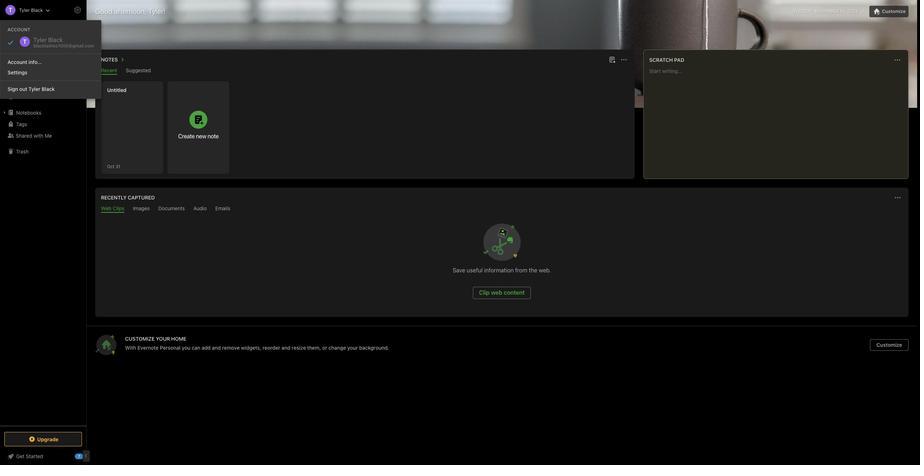 Task type: describe. For each thing, give the bounding box(es) containing it.
1 vertical spatial customize button
[[870, 339, 909, 351]]

home link
[[0, 56, 86, 68]]

tyler inside field
[[19, 7, 30, 13]]

web clips tab
[[101, 205, 124, 213]]

recently captured button
[[100, 193, 155, 202]]

2023
[[848, 9, 858, 14]]

the
[[529, 267, 537, 274]]

create
[[178, 133, 195, 139]]

started
[[26, 453, 43, 459]]

clips
[[113, 205, 124, 211]]

sign out tyler black
[[8, 86, 55, 92]]

recently
[[101, 194, 127, 201]]

click to collapse image
[[84, 452, 89, 461]]

useful
[[467, 267, 483, 274]]

web
[[101, 205, 111, 211]]

new
[[196, 133, 206, 139]]

0 vertical spatial more actions image
[[620, 55, 628, 64]]

get
[[16, 453, 24, 459]]

dropdown list menu
[[0, 51, 101, 94]]

sign
[[8, 86, 18, 92]]

shared with me
[[16, 132, 52, 139]]

tags
[[16, 121, 27, 127]]

with
[[34, 132, 43, 139]]

note
[[208, 133, 219, 139]]

trash
[[16, 148, 29, 154]]

oct 31
[[107, 164, 120, 169]]

me
[[45, 132, 52, 139]]

trash link
[[0, 146, 86, 157]]

sign out tyler black link
[[0, 84, 101, 94]]

resize
[[292, 345, 306, 351]]

tab list for recently captured
[[97, 205, 907, 213]]

tags button
[[0, 118, 86, 130]]

with
[[125, 345, 136, 351]]

Help and Learning task checklist field
[[0, 451, 86, 462]]

you
[[182, 345, 190, 351]]

content
[[504, 289, 525, 296]]

recent tab
[[101, 67, 117, 75]]

scratch pad
[[650, 57, 684, 63]]

settings link
[[0, 67, 101, 78]]

add
[[202, 345, 211, 351]]

1 vertical spatial customize
[[877, 342, 902, 348]]

images tab
[[133, 205, 150, 213]]

notebooks
[[16, 109, 41, 116]]

settings
[[8, 69, 27, 75]]

upgrade button
[[4, 432, 82, 447]]

pad
[[674, 57, 684, 63]]

account for account info…
[[8, 59, 27, 65]]

suggested tab
[[126, 67, 151, 75]]

home
[[16, 59, 30, 65]]

emails tab
[[215, 205, 230, 213]]

clip
[[479, 289, 490, 296]]

upgrade
[[37, 436, 59, 442]]

tyler!
[[148, 7, 166, 15]]

Search text field
[[9, 21, 77, 34]]

documents tab
[[158, 205, 185, 213]]

clip web content
[[479, 289, 525, 296]]

or
[[322, 345, 327, 351]]

remove
[[222, 345, 240, 351]]

more actions image
[[893, 56, 902, 64]]

background.
[[359, 345, 389, 351]]

scratch pad button
[[648, 56, 684, 64]]

account info… link
[[0, 57, 101, 67]]

account for account
[[8, 27, 30, 32]]

1 vertical spatial notes
[[16, 82, 30, 88]]

documents
[[158, 205, 185, 211]]

web
[[491, 289, 503, 296]]

untitled
[[107, 87, 126, 93]]

your
[[156, 336, 170, 342]]

suggested
[[126, 67, 151, 73]]

shared
[[16, 132, 32, 139]]

0 vertical spatial customize button
[[870, 6, 909, 17]]

7
[[78, 454, 80, 459]]

31
[[116, 164, 120, 169]]

tab list for notes
[[97, 67, 633, 75]]



Task type: vqa. For each thing, say whether or not it's contained in the screenshot.
START WRITING… Text Box
yes



Task type: locate. For each thing, give the bounding box(es) containing it.
tab list
[[97, 67, 633, 75], [97, 205, 907, 213]]

1 tab list from the top
[[97, 67, 633, 75]]

info…
[[29, 59, 42, 65]]

web.
[[539, 267, 551, 274]]

tyler black
[[19, 7, 43, 13]]

account
[[8, 27, 30, 32], [8, 59, 27, 65]]

1 vertical spatial black
[[42, 86, 55, 92]]

your
[[347, 345, 358, 351]]

more actions field for scratch pad
[[893, 55, 903, 65]]

account up new
[[8, 27, 30, 32]]

get started
[[16, 453, 43, 459]]

tab list containing recent
[[97, 67, 633, 75]]

1 horizontal spatial notes
[[101, 56, 118, 63]]

evernote
[[137, 345, 159, 351]]

shortcuts
[[16, 71, 39, 77]]

tuesday,
[[794, 9, 814, 14]]

settings image
[[73, 6, 82, 14]]

account inside dropdown list "menu"
[[8, 59, 27, 65]]

personal
[[160, 345, 181, 351]]

notes up recent
[[101, 56, 118, 63]]

tyler up the 'search' text field in the left top of the page
[[19, 7, 30, 13]]

tab list containing web clips
[[97, 205, 907, 213]]

audio
[[194, 205, 207, 211]]

and right add
[[212, 345, 221, 351]]

from
[[515, 267, 528, 274]]

0 vertical spatial black
[[31, 7, 43, 13]]

more actions image
[[620, 55, 628, 64], [894, 193, 902, 202]]

audio tab
[[194, 205, 207, 213]]

new
[[16, 41, 26, 47]]

0 vertical spatial notes
[[101, 56, 118, 63]]

recently captured
[[101, 194, 155, 201]]

and left resize
[[282, 345, 291, 351]]

shortcuts button
[[0, 68, 86, 79]]

tasks
[[16, 94, 29, 100]]

out
[[19, 86, 27, 92]]

tree containing home
[[0, 56, 86, 426]]

images
[[133, 205, 150, 211]]

2 account from the top
[[8, 59, 27, 65]]

good afternoon, tyler!
[[95, 7, 166, 15]]

2 and from the left
[[282, 345, 291, 351]]

account info…
[[8, 59, 42, 65]]

black
[[31, 7, 43, 13], [42, 86, 55, 92]]

can
[[192, 345, 200, 351]]

them,
[[307, 345, 321, 351]]

None search field
[[9, 21, 77, 34]]

afternoon,
[[114, 7, 147, 15]]

tyler right out
[[29, 86, 40, 92]]

1 vertical spatial more actions image
[[894, 193, 902, 202]]

0 horizontal spatial notes
[[16, 82, 30, 88]]

expand notebooks image
[[2, 110, 8, 115]]

web clips
[[101, 205, 124, 211]]

Account field
[[0, 3, 50, 17]]

notes link
[[0, 79, 86, 91]]

notes up tasks
[[16, 82, 30, 88]]

oct
[[107, 164, 114, 169]]

and
[[212, 345, 221, 351], [282, 345, 291, 351]]

web clips tab panel
[[95, 213, 909, 317]]

reorder
[[263, 345, 280, 351]]

widgets,
[[241, 345, 261, 351]]

1 horizontal spatial more actions image
[[894, 193, 902, 202]]

1 vertical spatial account
[[8, 59, 27, 65]]

2 tab list from the top
[[97, 205, 907, 213]]

black inside dropdown list "menu"
[[42, 86, 55, 92]]

account up settings
[[8, 59, 27, 65]]

14,
[[841, 9, 846, 14]]

customize
[[125, 336, 155, 342]]

tuesday, november 14, 2023
[[794, 9, 858, 14]]

notes button
[[100, 55, 126, 64]]

0 horizontal spatial more actions image
[[620, 55, 628, 64]]

change
[[329, 345, 346, 351]]

0 vertical spatial tyler
[[19, 7, 30, 13]]

black up the 'search' text field in the left top of the page
[[31, 7, 43, 13]]

1 account from the top
[[8, 27, 30, 32]]

new button
[[4, 38, 82, 51]]

0 vertical spatial account
[[8, 27, 30, 32]]

0 vertical spatial customize
[[882, 8, 906, 14]]

customize button
[[870, 6, 909, 17], [870, 339, 909, 351]]

tyler inside dropdown list "menu"
[[29, 86, 40, 92]]

0 vertical spatial tab list
[[97, 67, 633, 75]]

save useful information from the web.
[[453, 267, 551, 274]]

1 vertical spatial tab list
[[97, 205, 907, 213]]

Start writing… text field
[[650, 68, 908, 173]]

More actions field
[[619, 55, 629, 65], [893, 55, 903, 65], [893, 193, 903, 203]]

good
[[95, 7, 113, 15]]

more actions field for recently captured
[[893, 193, 903, 203]]

recent
[[101, 67, 117, 73]]

0 horizontal spatial and
[[212, 345, 221, 351]]

black down shortcuts button
[[42, 86, 55, 92]]

1 and from the left
[[212, 345, 221, 351]]

create new note button
[[168, 81, 229, 174]]

tyler
[[19, 7, 30, 13], [29, 86, 40, 92]]

customize
[[882, 8, 906, 14], [877, 342, 902, 348]]

1 vertical spatial tyler
[[29, 86, 40, 92]]

tasks button
[[0, 91, 86, 102]]

1 horizontal spatial and
[[282, 345, 291, 351]]

shared with me link
[[0, 130, 86, 141]]

create new note
[[178, 133, 219, 139]]

notebooks link
[[0, 107, 86, 118]]

emails
[[215, 205, 230, 211]]

notes inside "button"
[[101, 56, 118, 63]]

notes
[[101, 56, 118, 63], [16, 82, 30, 88]]

scratch
[[650, 57, 673, 63]]

home
[[171, 336, 186, 342]]

clip web content button
[[473, 287, 531, 299]]

recent tab panel
[[95, 75, 635, 179]]

information
[[484, 267, 514, 274]]

save
[[453, 267, 465, 274]]

tree
[[0, 56, 86, 426]]

captured
[[128, 194, 155, 201]]

november
[[815, 9, 839, 14]]

black inside field
[[31, 7, 43, 13]]

customize your home with evernote personal you can add and remove widgets, reorder and resize them, or change your background.
[[125, 336, 389, 351]]



